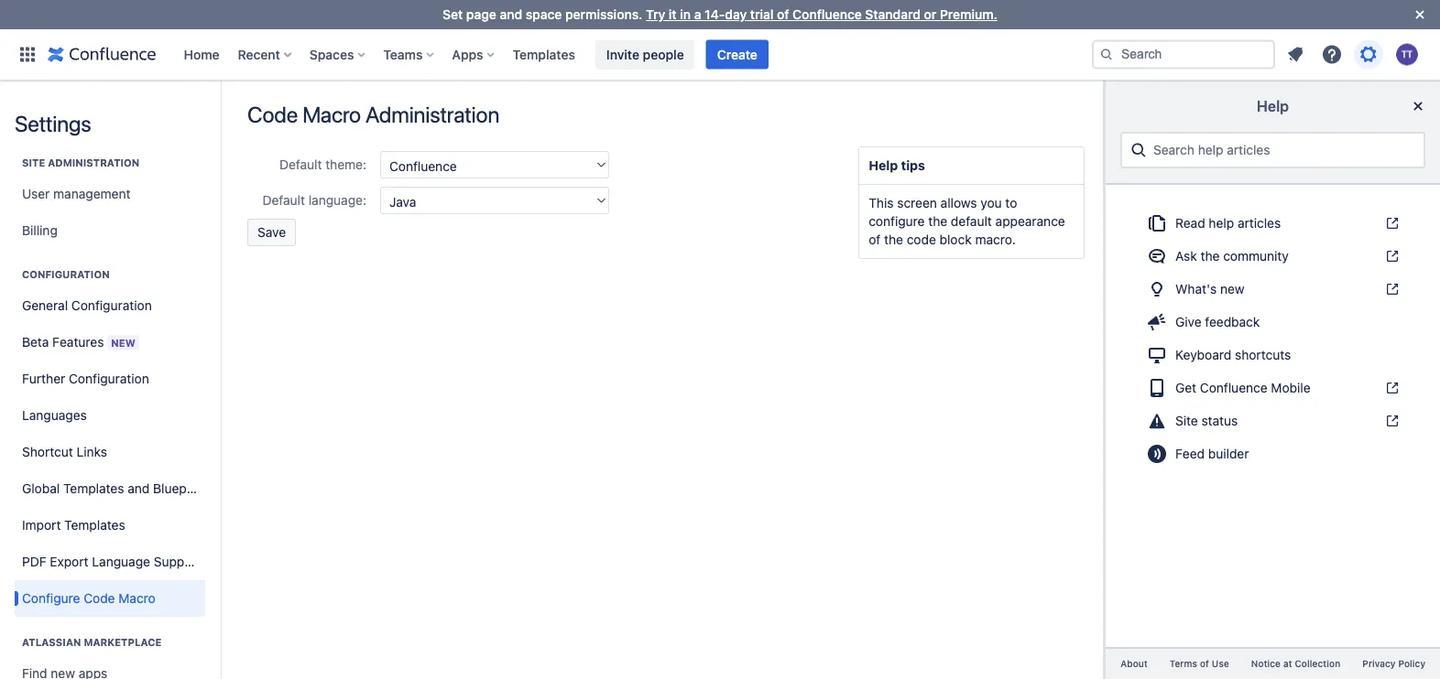 Task type: locate. For each thing, give the bounding box(es) containing it.
and inside configuration group
[[128, 482, 150, 497]]

default up default language:
[[279, 157, 322, 172]]

0 vertical spatial configuration
[[22, 269, 110, 281]]

1 vertical spatial configuration
[[71, 298, 152, 313]]

5 shortcut icon image from the top
[[1382, 414, 1400, 429]]

import templates link
[[15, 508, 205, 544]]

atlassian
[[22, 637, 81, 649]]

of right trial
[[777, 7, 789, 22]]

administration
[[366, 102, 499, 127]]

close image down your profile and preferences icon
[[1408, 95, 1430, 117]]

and right 'page'
[[500, 7, 522, 22]]

default for default language:
[[263, 193, 305, 208]]

and
[[500, 7, 522, 22], [128, 482, 150, 497]]

invite people button
[[596, 40, 695, 69]]

privacy policy link
[[1352, 657, 1437, 673]]

tips
[[901, 158, 925, 173]]

shortcut links link
[[15, 434, 205, 471]]

shortcut icon image
[[1382, 216, 1400, 231], [1382, 249, 1400, 264], [1382, 282, 1400, 297], [1382, 381, 1400, 396], [1382, 414, 1400, 429]]

configuration up the general
[[22, 269, 110, 281]]

0 horizontal spatial macro
[[119, 592, 156, 607]]

14-
[[705, 7, 725, 22]]

of inside this screen allows you to configure the default appearance of the code block macro.
[[869, 232, 881, 247]]

privacy
[[1363, 659, 1396, 670]]

set page and space permissions. try it in a 14-day trial of confluence standard or premium.
[[443, 7, 998, 22]]

code right collapse sidebar icon
[[247, 102, 298, 127]]

templates inside global element
[[513, 47, 575, 62]]

site up user at the left top
[[22, 157, 45, 169]]

notice at collection link
[[1240, 657, 1352, 673]]

of
[[777, 7, 789, 22], [869, 232, 881, 247], [1200, 659, 1209, 670]]

1 shortcut icon image from the top
[[1382, 216, 1400, 231]]

links
[[77, 445, 107, 460]]

help
[[1209, 216, 1234, 231]]

beta
[[22, 334, 49, 350]]

1 vertical spatial code
[[84, 592, 115, 607]]

allows
[[941, 196, 977, 211]]

default down default theme:
[[263, 193, 305, 208]]

feed builder button
[[1135, 440, 1411, 469]]

1 horizontal spatial and
[[500, 7, 522, 22]]

0 vertical spatial close image
[[1409, 4, 1431, 26]]

the down configure
[[884, 232, 903, 247]]

1 horizontal spatial the
[[929, 214, 948, 229]]

0 vertical spatial default
[[279, 157, 322, 172]]

0 vertical spatial site
[[22, 157, 45, 169]]

1 horizontal spatial help
[[1257, 98, 1289, 115]]

feedback
[[1205, 315, 1260, 330]]

0 horizontal spatial confluence
[[793, 7, 862, 22]]

and left blueprints
[[128, 482, 150, 497]]

a
[[694, 7, 701, 22]]

templates up pdf export language support link
[[64, 518, 125, 533]]

import
[[22, 518, 61, 533]]

spaces button
[[304, 40, 372, 69]]

configuration up 'languages' link
[[69, 372, 149, 387]]

close image
[[1409, 4, 1431, 26], [1408, 95, 1430, 117]]

and for templates
[[128, 482, 150, 497]]

trial
[[750, 7, 774, 22]]

3 shortcut icon image from the top
[[1382, 282, 1400, 297]]

0 vertical spatial of
[[777, 7, 789, 22]]

apps
[[452, 47, 483, 62]]

1 vertical spatial default
[[263, 193, 305, 208]]

of left 'use'
[[1200, 659, 1209, 670]]

2 vertical spatial configuration
[[69, 372, 149, 387]]

1 vertical spatial site
[[1176, 414, 1198, 429]]

what's
[[1176, 282, 1217, 297]]

the right ask
[[1201, 249, 1220, 264]]

home
[[184, 47, 220, 62]]

shortcut icon image inside ask the community "link"
[[1382, 249, 1400, 264]]

2 horizontal spatial the
[[1201, 249, 1220, 264]]

shortcut
[[22, 445, 73, 460]]

general configuration link
[[15, 288, 205, 324]]

0 horizontal spatial site
[[22, 157, 45, 169]]

spaces
[[310, 47, 354, 62]]

keyboard
[[1176, 348, 1232, 363]]

help left tips
[[869, 158, 898, 173]]

apps button
[[447, 40, 502, 69]]

try it in a 14-day trial of confluence standard or premium. link
[[646, 7, 998, 22]]

close image for set page and space permissions.
[[1409, 4, 1431, 26]]

of down configure
[[869, 232, 881, 247]]

billing
[[22, 223, 58, 238]]

search image
[[1100, 47, 1114, 62]]

site right warning icon
[[1176, 414, 1198, 429]]

global templates and blueprints link
[[15, 471, 213, 508]]

marketplace
[[84, 637, 162, 649]]

warning icon image
[[1146, 411, 1168, 433]]

what's new link
[[1135, 275, 1411, 304]]

0 horizontal spatial help
[[869, 158, 898, 173]]

management
[[53, 186, 131, 202]]

site administration group
[[15, 137, 205, 255]]

1 horizontal spatial site
[[1176, 414, 1198, 429]]

macro up default theme:
[[302, 102, 361, 127]]

collapse sidebar image
[[200, 90, 240, 126]]

set
[[443, 7, 463, 22]]

settings
[[15, 111, 91, 137]]

0 horizontal spatial and
[[128, 482, 150, 497]]

help icon image
[[1321, 44, 1343, 66]]

confluence down keyboard shortcuts
[[1200, 381, 1268, 396]]

2 vertical spatial templates
[[64, 518, 125, 533]]

0 vertical spatial macro
[[302, 102, 361, 127]]

confluence
[[793, 7, 862, 22], [1200, 381, 1268, 396]]

help up search help articles field
[[1257, 98, 1289, 115]]

give
[[1176, 315, 1202, 330]]

general configuration
[[22, 298, 152, 313]]

templates for import templates
[[64, 518, 125, 533]]

site administration
[[22, 157, 139, 169]]

confluence image
[[48, 44, 156, 66], [48, 44, 156, 66]]

shortcut icon image inside the read help articles link
[[1382, 216, 1400, 231]]

1 horizontal spatial confluence
[[1200, 381, 1268, 396]]

or
[[924, 7, 937, 22]]

this screen allows you to configure the default appearance of the code block macro.
[[869, 196, 1066, 247]]

the up code
[[929, 214, 948, 229]]

site inside group
[[22, 157, 45, 169]]

shortcut icon image inside site status link
[[1382, 414, 1400, 429]]

administration
[[48, 157, 139, 169]]

further configuration link
[[15, 361, 205, 398]]

configure
[[869, 214, 925, 229]]

language:
[[309, 193, 367, 208]]

terms
[[1170, 659, 1198, 670]]

privacy policy
[[1363, 659, 1426, 670]]

0 vertical spatial and
[[500, 7, 522, 22]]

1 horizontal spatial code
[[247, 102, 298, 127]]

in
[[680, 7, 691, 22]]

0 vertical spatial templates
[[513, 47, 575, 62]]

what's new
[[1176, 282, 1245, 297]]

global
[[22, 482, 60, 497]]

1 horizontal spatial macro
[[302, 102, 361, 127]]

1 vertical spatial confluence
[[1200, 381, 1268, 396]]

code
[[247, 102, 298, 127], [84, 592, 115, 607]]

templates inside 'link'
[[64, 518, 125, 533]]

0 vertical spatial the
[[929, 214, 948, 229]]

articles
[[1238, 216, 1281, 231]]

1 vertical spatial the
[[884, 232, 903, 247]]

close image for help
[[1408, 95, 1430, 117]]

0 vertical spatial help
[[1257, 98, 1289, 115]]

0 horizontal spatial of
[[777, 7, 789, 22]]

configuration
[[22, 269, 110, 281], [71, 298, 152, 313], [69, 372, 149, 387]]

2 vertical spatial of
[[1200, 659, 1209, 670]]

feedback icon image
[[1146, 312, 1168, 334]]

configure
[[22, 592, 80, 607]]

the inside "link"
[[1201, 249, 1220, 264]]

code down pdf export language support link
[[84, 592, 115, 607]]

collection
[[1295, 659, 1341, 670]]

give feedback
[[1176, 315, 1260, 330]]

banner
[[0, 29, 1441, 81]]

beta features new
[[22, 334, 135, 350]]

and for page
[[500, 7, 522, 22]]

2 vertical spatial the
[[1201, 249, 1220, 264]]

close image up your profile and preferences icon
[[1409, 4, 1431, 26]]

4 shortcut icon image from the top
[[1382, 381, 1400, 396]]

2 shortcut icon image from the top
[[1382, 249, 1400, 264]]

macro down language on the bottom of page
[[119, 592, 156, 607]]

configuration up new
[[71, 298, 152, 313]]

1 vertical spatial help
[[869, 158, 898, 173]]

None submit
[[247, 219, 296, 247]]

templates down links
[[63, 482, 124, 497]]

builder
[[1208, 447, 1249, 462]]

0 horizontal spatial code
[[84, 592, 115, 607]]

feed builder
[[1176, 447, 1249, 462]]

features
[[52, 334, 104, 350]]

1 horizontal spatial of
[[869, 232, 881, 247]]

1 vertical spatial close image
[[1408, 95, 1430, 117]]

1 vertical spatial templates
[[63, 482, 124, 497]]

1 vertical spatial macro
[[119, 592, 156, 607]]

default language:
[[263, 193, 367, 208]]

configuration for further
[[69, 372, 149, 387]]

templates down space
[[513, 47, 575, 62]]

help tips
[[869, 158, 925, 173]]

1 vertical spatial and
[[128, 482, 150, 497]]

1 vertical spatial of
[[869, 232, 881, 247]]

confluence right trial
[[793, 7, 862, 22]]

global element
[[11, 29, 1089, 80]]

shortcut icon image inside get confluence mobile link
[[1382, 381, 1400, 396]]



Task type: describe. For each thing, give the bounding box(es) containing it.
ask the community
[[1176, 249, 1289, 264]]

try
[[646, 7, 666, 22]]

0 vertical spatial confluence
[[793, 7, 862, 22]]

about button
[[1110, 657, 1159, 673]]

feed
[[1176, 447, 1205, 462]]

site for site status
[[1176, 414, 1198, 429]]

default
[[951, 214, 992, 229]]

mobile
[[1271, 381, 1311, 396]]

permissions.
[[565, 7, 643, 22]]

Search help articles field
[[1148, 134, 1417, 167]]

default for default theme:
[[279, 157, 322, 172]]

help for help
[[1257, 98, 1289, 115]]

get confluence mobile link
[[1135, 374, 1411, 403]]

page
[[466, 7, 496, 22]]

read
[[1176, 216, 1206, 231]]

code macro administration
[[247, 102, 499, 127]]

further configuration
[[22, 372, 149, 387]]

shortcut icon image for mobile
[[1382, 381, 1400, 396]]

community
[[1224, 249, 1289, 264]]

support
[[154, 555, 201, 570]]

comment icon image
[[1146, 246, 1168, 268]]

people
[[643, 47, 684, 62]]

standard
[[865, 7, 921, 22]]

signal icon image
[[1146, 443, 1168, 465]]

code inside configuration group
[[84, 592, 115, 607]]

import templates
[[22, 518, 125, 533]]

further
[[22, 372, 65, 387]]

general
[[22, 298, 68, 313]]

block
[[940, 232, 972, 247]]

at
[[1284, 659, 1292, 670]]

blueprints
[[153, 482, 213, 497]]

recent
[[238, 47, 280, 62]]

appswitcher icon image
[[16, 44, 38, 66]]

ask
[[1176, 249, 1197, 264]]

get confluence mobile
[[1176, 381, 1311, 396]]

recent button
[[232, 40, 299, 69]]

your profile and preferences image
[[1397, 44, 1419, 66]]

screen
[[897, 196, 937, 211]]

shortcut icon image for community
[[1382, 249, 1400, 264]]

screen icon image
[[1146, 345, 1168, 367]]

atlassian marketplace
[[22, 637, 162, 649]]

it
[[669, 7, 677, 22]]

macro inside configure code macro link
[[119, 592, 156, 607]]

invite
[[607, 47, 640, 62]]

macro.
[[975, 232, 1016, 247]]

language
[[92, 555, 150, 570]]

banner containing home
[[0, 29, 1441, 81]]

new
[[111, 337, 135, 349]]

site status link
[[1135, 407, 1411, 436]]

status
[[1202, 414, 1238, 429]]

pdf export language support
[[22, 555, 201, 570]]

terms of use link
[[1159, 657, 1240, 673]]

keyboard shortcuts button
[[1135, 341, 1411, 370]]

global templates and blueprints
[[22, 482, 213, 497]]

site for site administration
[[22, 157, 45, 169]]

documents icon image
[[1146, 213, 1168, 235]]

default theme:
[[279, 157, 367, 172]]

shortcut links
[[22, 445, 107, 460]]

get
[[1176, 381, 1197, 396]]

notification icon image
[[1285, 44, 1307, 66]]

configuration group
[[15, 249, 213, 623]]

pdf
[[22, 555, 46, 570]]

user
[[22, 186, 50, 202]]

mobile icon image
[[1146, 378, 1168, 400]]

configure code macro
[[22, 592, 156, 607]]

appearance
[[996, 214, 1066, 229]]

create link
[[706, 40, 769, 69]]

day
[[725, 7, 747, 22]]

export
[[50, 555, 88, 570]]

terms of use
[[1170, 659, 1229, 670]]

shortcut icon image inside what's new link
[[1382, 282, 1400, 297]]

notice
[[1251, 659, 1281, 670]]

configuration for general
[[71, 298, 152, 313]]

0 horizontal spatial the
[[884, 232, 903, 247]]

to
[[1006, 196, 1017, 211]]

this
[[869, 196, 894, 211]]

code
[[907, 232, 936, 247]]

user management
[[22, 186, 131, 202]]

notice at collection
[[1251, 659, 1341, 670]]

languages link
[[15, 398, 205, 434]]

use
[[1212, 659, 1229, 670]]

premium.
[[940, 7, 998, 22]]

about
[[1121, 659, 1148, 670]]

shortcuts
[[1235, 348, 1291, 363]]

help for help tips
[[869, 158, 898, 173]]

settings icon image
[[1358, 44, 1380, 66]]

lightbulb icon image
[[1146, 279, 1168, 301]]

atlassian marketplace group
[[15, 618, 205, 680]]

2 horizontal spatial of
[[1200, 659, 1209, 670]]

billing link
[[15, 213, 205, 249]]

new
[[1221, 282, 1245, 297]]

languages
[[22, 408, 87, 423]]

user management link
[[15, 176, 205, 213]]

ask the community link
[[1135, 242, 1411, 271]]

read help articles link
[[1135, 209, 1411, 238]]

templates for global templates and blueprints
[[63, 482, 124, 497]]

configure code macro link
[[15, 581, 205, 618]]

Search field
[[1092, 40, 1276, 69]]

shortcut icon image for articles
[[1382, 216, 1400, 231]]

0 vertical spatial code
[[247, 102, 298, 127]]

create
[[717, 47, 758, 62]]



Task type: vqa. For each thing, say whether or not it's contained in the screenshot.
previous Icon
no



